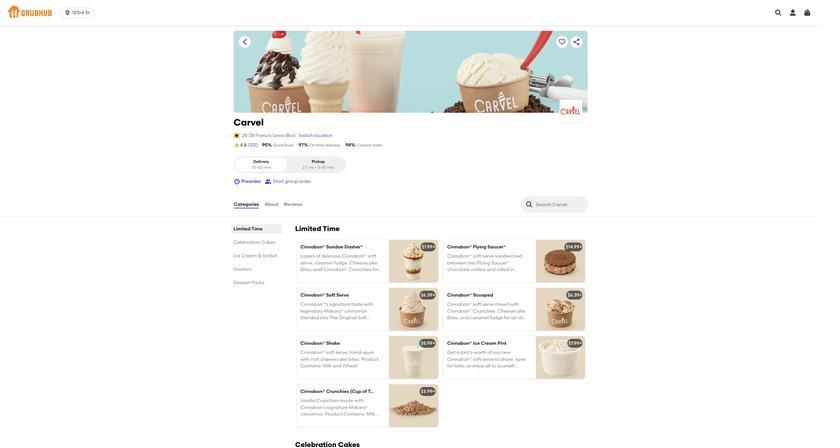 Task type: describe. For each thing, give the bounding box(es) containing it.
correct
[[356, 143, 371, 147]]

save
[[515, 356, 526, 362]]

cinnabon® for cinnabon® ice cream pint
[[447, 341, 472, 346]]

and up pint at the right bottom
[[498, 328, 507, 334]]

with inside cinnabon®'s signature taste with legendary makara® cinnamon blended into the original soft serve®.      product contains: milk and wheat
[[364, 302, 373, 307]]

into
[[320, 315, 328, 321]]

the
[[329, 315, 338, 321]]

crunchies.
[[473, 273, 497, 279]]

&
[[258, 253, 261, 259]]

reviews button
[[284, 193, 303, 216]]

95
[[262, 142, 267, 148]]

celebration
[[234, 240, 260, 245]]

crunchies for cinnabon®
[[326, 389, 349, 394]]

serve for flying
[[482, 253, 494, 259]]

milk inside 'get a pint's worth of our new cinnabon® soft serve to share, save for later, or enjoy all to yourself. product contains: milk and wheat'
[[488, 370, 497, 375]]

oh
[[518, 315, 524, 321]]

share icon image
[[572, 38, 580, 46]]

123rd st
[[72, 10, 90, 15]]

cinnabon® shake image
[[389, 336, 438, 379]]

1 horizontal spatial order
[[372, 143, 382, 147]]

and down rolled
[[498, 280, 507, 286]]

4.8
[[240, 142, 247, 148]]

dasher®
[[344, 244, 363, 250]]

and inside cinnabon® soft serve, hand-spun with rich cheesecake bites.    product contains: milk and wheat
[[333, 363, 341, 369]]

serve for crunchies,
[[482, 302, 494, 307]]

0 horizontal spatial soft
[[326, 292, 335, 298]]

and up crunchies.
[[487, 267, 496, 272]]

made
[[340, 398, 353, 404]]

flying inside cinnabon® soft serve sandwiched between two flying saucer® chocolate wafers and rolled in cinnabon® crunchies.     product contains: milk, wheat, and soy
[[477, 260, 490, 266]]

123rd st button
[[60, 8, 97, 18]]

sweet
[[453, 322, 466, 327]]

preorder button
[[234, 176, 261, 187]]

cinnabon® shake
[[300, 341, 340, 346]]

0 vertical spatial ice
[[234, 253, 240, 259]]

soft inside 'get a pint's worth of our new cinnabon® soft serve to share, save for later, or enjoy all to yourself. product contains: milk and wheat'
[[473, 356, 481, 362]]

people icon image
[[265, 178, 272, 185]]

$14.99 +
[[566, 244, 582, 250]]

an
[[511, 315, 517, 321]]

pint's
[[461, 350, 473, 355]]

dessert
[[234, 280, 250, 285]]

wafers
[[471, 267, 486, 272]]

switch location button
[[298, 132, 333, 139]]

worth
[[474, 350, 486, 355]]

and inside cinnabon®'s signature taste with legendary makara® cinnamon blended into the original soft serve®.      product contains: milk and wheat
[[368, 322, 377, 327]]

123rd
[[72, 10, 84, 15]]

1 vertical spatial to
[[492, 363, 496, 369]]

cheesecake
[[320, 356, 347, 362]]

dashers
[[234, 266, 252, 272]]

yourself.
[[497, 363, 515, 369]]

$5.99
[[421, 341, 432, 346]]

cinnabon® flying saucer®
[[447, 244, 506, 250]]

97
[[299, 142, 304, 148]]

save this restaurant image
[[558, 38, 566, 46]]

1 horizontal spatial time
[[323, 225, 340, 233]]

cinnabon® flying saucer® image
[[536, 240, 585, 283]]

all
[[485, 363, 490, 369]]

contains: inside 'get a pint's worth of our new cinnabon® soft serve to share, save for later, or enjoy all to yourself. product contains: milk and wheat'
[[466, 370, 487, 375]]

and inside vanilla crunchies made with cinnabon's signature makara® cinnamon.     product contains: milk, wheat, and soy
[[318, 418, 326, 424]]

in
[[510, 267, 514, 272]]

subscription pass image
[[234, 133, 240, 138]]

milk, inside cinnabon® soft serve mixed with cinnabon® crunchies, cheesecake bites, and caramel fudge for an oh so sweet combination.      product contains: milk, wheat, and soy
[[470, 328, 479, 334]]

cinnabon® for cinnabon® soft serve
[[300, 292, 325, 298]]

+ for serve
[[432, 292, 435, 298]]

5–15
[[318, 165, 326, 170]]

good food
[[273, 143, 293, 147]]

2.7
[[302, 165, 308, 170]]

main navigation navigation
[[0, 0, 821, 26]]

contains: inside cinnabon® soft serve, hand-spun with rich cheesecake bites.    product contains: milk and wheat
[[300, 363, 322, 369]]

min inside 'delivery 35–50 min'
[[264, 165, 271, 170]]

search icon image
[[525, 201, 533, 208]]

reviews
[[284, 202, 302, 207]]

blended
[[300, 315, 319, 321]]

$6.39 for cinnabon® soft serve mixed with cinnabon® crunchies, cheesecake bites, and caramel fudge for an oh so sweet combination.      product contains: milk, wheat, and soy
[[568, 292, 579, 298]]

on time delivery
[[309, 143, 340, 147]]

shake
[[326, 341, 340, 346]]

1 horizontal spatial limited time
[[295, 225, 340, 233]]

wheat, inside cinnabon® soft serve sandwiched between two flying saucer® chocolate wafers and rolled in cinnabon® crunchies.     product contains: milk, wheat, and soy
[[481, 280, 497, 286]]

cinnabon® crunchies (cup of toppings) image
[[389, 384, 438, 427]]

new
[[501, 350, 511, 355]]

get
[[447, 350, 456, 355]]

$7.99 for cinnabon® sundae dasher®
[[422, 244, 432, 250]]

delivery 35–50 min
[[251, 159, 271, 170]]

product inside cinnabon®'s signature taste with legendary makara® cinnamon blended into the original soft serve®.      product contains: milk and wheat
[[317, 322, 335, 327]]

soy inside cinnabon® soft serve mixed with cinnabon® crunchies, cheesecake bites, and caramel fudge for an oh so sweet combination.      product contains: milk, wheat, and soy
[[508, 328, 516, 334]]

0 horizontal spatial cream
[[241, 253, 257, 259]]

1 vertical spatial cream
[[481, 341, 497, 346]]

saucer® inside cinnabon® soft serve sandwiched between two flying saucer® chocolate wafers and rolled in cinnabon® crunchies.     product contains: milk, wheat, and soy
[[491, 260, 509, 266]]

good
[[273, 143, 284, 147]]

wheat inside cinnabon® soft serve, hand-spun with rich cheesecake bites.    product contains: milk and wheat
[[342, 363, 357, 369]]

our
[[493, 350, 500, 355]]

0 vertical spatial flying
[[473, 244, 486, 250]]

wheat, inside cinnabon® soft serve mixed with cinnabon® crunchies, cheesecake bites, and caramel fudge for an oh so sweet combination.      product contains: milk, wheat, and soy
[[481, 328, 497, 334]]

cinnabon® crunchies (cup of toppings)
[[300, 389, 390, 394]]

wheat inside cinnabon®'s signature taste with legendary makara® cinnamon blended into the original soft serve®.      product contains: milk and wheat
[[300, 328, 315, 334]]

cinnabon® soft serve sandwiched between two flying saucer® chocolate wafers and rolled in cinnabon® crunchies.     product contains: milk, wheat, and soy
[[447, 253, 522, 286]]

cinnabon® for cinnabon® scooped
[[447, 292, 472, 298]]

contains: inside cinnabon® soft serve mixed with cinnabon® crunchies, cheesecake bites, and caramel fudge for an oh so sweet combination.      product contains: milk, wheat, and soy
[[447, 328, 469, 334]]

+ for dasher®
[[432, 244, 435, 250]]

$6.39 + for cinnabon®'s signature taste with legendary makara® cinnamon blended into the original soft serve®.      product contains: milk and wheat
[[421, 292, 435, 298]]

get a pint's worth of our new cinnabon® soft serve to share, save for later, or enjoy all to yourself. product contains: milk and wheat
[[447, 350, 526, 375]]

blvd
[[286, 133, 295, 138]]

$5.99 +
[[421, 341, 435, 346]]

for inside cinnabon® soft serve mixed with cinnabon® crunchies, cheesecake bites, and caramel fudge for an oh so sweet combination.      product contains: milk, wheat, and soy
[[504, 315, 510, 321]]

soy inside vanilla crunchies made with cinnabon's signature makara® cinnamon.     product contains: milk, wheat, and soy
[[328, 418, 335, 424]]

mi
[[309, 165, 314, 170]]

enjoy
[[472, 363, 484, 369]]

cinnabon® ice cream pint image
[[536, 336, 585, 379]]

st
[[85, 10, 90, 15]]

legendary
[[300, 308, 323, 314]]

cinnabon® ice cream pint
[[447, 341, 506, 346]]

serve®.
[[300, 322, 316, 327]]

pickup 2.7 mi • 5–15 min
[[302, 159, 334, 170]]

ice cream & sorbet
[[234, 253, 277, 259]]

cinnabon®'s signature taste with legendary makara® cinnamon blended into the original soft serve®.      product contains: milk and wheat
[[300, 302, 377, 334]]

spun
[[363, 350, 374, 355]]

correct order
[[356, 143, 382, 147]]

save this restaurant button
[[556, 36, 568, 48]]

soft for flying
[[473, 253, 481, 259]]

serve,
[[335, 350, 348, 355]]

cinnabon® for cinnabon® sundae dasher®
[[300, 244, 325, 250]]

switch
[[298, 133, 313, 138]]

1 vertical spatial ice
[[473, 341, 480, 346]]

switch location
[[298, 133, 333, 138]]

signature inside vanilla crunchies made with cinnabon's signature makara® cinnamon.     product contains: milk, wheat, and soy
[[327, 405, 348, 410]]

cinnabon® for cinnabon® shake
[[300, 341, 325, 346]]

$14.99
[[566, 244, 579, 250]]

carvel
[[234, 117, 264, 128]]

contains: inside cinnabon®'s signature taste with legendary makara® cinnamon blended into the original soft serve®.      product contains: milk and wheat
[[336, 322, 357, 327]]

cinnabon® inside 'get a pint's worth of our new cinnabon® soft serve to share, save for later, or enjoy all to yourself. product contains: milk and wheat'
[[447, 356, 472, 362]]

$3.99
[[421, 389, 432, 394]]

$6.39 for cinnabon®'s signature taste with legendary makara® cinnamon blended into the original soft serve®.      product contains: milk and wheat
[[421, 292, 432, 298]]

fudge
[[490, 315, 503, 321]]

0 vertical spatial saucer®
[[487, 244, 506, 250]]

delivery
[[325, 143, 340, 147]]

cinnabon® soft serve, hand-spun with rich cheesecake bites.    product contains: milk and wheat
[[300, 350, 379, 369]]

sandwiched
[[495, 253, 522, 259]]

cinnabon® scooped
[[447, 292, 493, 298]]

categories
[[234, 202, 259, 207]]

cinnabon® soft serve
[[300, 292, 349, 298]]

chocolate
[[447, 267, 470, 272]]

between
[[447, 260, 467, 266]]

order inside "start group order" "button"
[[299, 179, 311, 184]]

original
[[339, 315, 357, 321]]

$7.99 + for cinnabon® sundae dasher®
[[422, 244, 435, 250]]



Task type: vqa. For each thing, say whether or not it's contained in the screenshot.
(Cup
yes



Task type: locate. For each thing, give the bounding box(es) containing it.
time up cinnabon® sundae dasher®
[[323, 225, 340, 233]]

0 vertical spatial crunchies
[[326, 389, 349, 394]]

hand-
[[349, 350, 363, 355]]

0 horizontal spatial time
[[252, 226, 263, 232]]

Search Carvel search field
[[535, 202, 585, 208]]

for left an
[[504, 315, 510, 321]]

and down yourself.
[[498, 370, 507, 375]]

0 horizontal spatial wheat
[[300, 328, 315, 334]]

serve inside 'get a pint's worth of our new cinnabon® soft serve to share, save for later, or enjoy all to yourself. product contains: milk and wheat'
[[482, 356, 494, 362]]

cinnabon® for cinnabon® crunchies (cup of toppings)
[[300, 389, 325, 394]]

cinnabon®'s
[[300, 302, 328, 307]]

with inside cinnabon® soft serve, hand-spun with rich cheesecake bites.    product contains: milk and wheat
[[300, 356, 310, 362]]

1 horizontal spatial ice
[[473, 341, 480, 346]]

packs
[[251, 280, 264, 285]]

milk, down crunchies.
[[470, 280, 479, 286]]

contains: down rich
[[300, 363, 322, 369]]

0 horizontal spatial of
[[362, 389, 367, 394]]

$7.99
[[422, 244, 432, 250], [569, 341, 579, 346]]

rolled
[[497, 267, 509, 272]]

cream up our
[[481, 341, 497, 346]]

min right "5–15"
[[327, 165, 334, 170]]

0 horizontal spatial limited
[[234, 226, 250, 232]]

so
[[447, 322, 452, 327]]

serve down cinnabon® flying saucer®
[[482, 253, 494, 259]]

product down rolled
[[498, 273, 515, 279]]

0 vertical spatial serve
[[482, 253, 494, 259]]

soft up enjoy
[[473, 356, 481, 362]]

0 horizontal spatial $7.99
[[422, 244, 432, 250]]

soft inside cinnabon® soft serve, hand-spun with rich cheesecake bites.    product contains: milk and wheat
[[326, 350, 334, 355]]

lewis
[[272, 133, 285, 138]]

soft down cinnamon
[[358, 315, 367, 321]]

soft left serve
[[326, 292, 335, 298]]

0 horizontal spatial ice
[[234, 253, 240, 259]]

milk, inside cinnabon® soft serve sandwiched between two flying saucer® chocolate wafers and rolled in cinnabon® crunchies.     product contains: milk, wheat, and soy
[[470, 280, 479, 286]]

crunchies up made
[[326, 389, 349, 394]]

contains:
[[447, 280, 469, 286], [336, 322, 357, 327], [447, 328, 469, 334], [300, 363, 322, 369], [466, 370, 487, 375], [344, 411, 365, 417]]

contains: down chocolate
[[447, 280, 469, 286]]

time
[[316, 143, 325, 147]]

1 vertical spatial $7.99 +
[[569, 341, 582, 346]]

svg image inside the preorder button
[[234, 178, 240, 185]]

3 serve from the top
[[482, 356, 494, 362]]

cinnabon® inside cinnabon® soft serve, hand-spun with rich cheesecake bites.    product contains: milk and wheat
[[300, 350, 325, 355]]

$3.99 +
[[421, 389, 435, 394]]

order
[[372, 143, 382, 147], [299, 179, 311, 184]]

1 vertical spatial of
[[362, 389, 367, 394]]

1 vertical spatial milk,
[[470, 328, 479, 334]]

1 horizontal spatial milk
[[358, 322, 367, 327]]

1 horizontal spatial cream
[[481, 341, 497, 346]]

cakes
[[261, 240, 275, 245]]

soft up crunchies,
[[473, 302, 481, 307]]

0 vertical spatial wheat
[[300, 328, 315, 334]]

product
[[498, 273, 515, 279], [317, 322, 335, 327], [498, 322, 516, 327], [361, 356, 379, 362], [447, 370, 465, 375], [325, 411, 343, 417]]

product inside vanilla crunchies made with cinnabon's signature makara® cinnamon.     product contains: milk, wheat, and soy
[[325, 411, 343, 417]]

bites,
[[447, 315, 459, 321]]

product down the later,
[[447, 370, 465, 375]]

time
[[323, 225, 340, 233], [252, 226, 263, 232]]

milk, down combination.
[[470, 328, 479, 334]]

with left rich
[[300, 356, 310, 362]]

time up "celebration cakes"
[[252, 226, 263, 232]]

option group containing delivery 35–50 min
[[234, 156, 346, 173]]

1 serve from the top
[[482, 253, 494, 259]]

location
[[314, 133, 333, 138]]

share,
[[501, 356, 514, 362]]

rich
[[311, 356, 319, 362]]

with inside vanilla crunchies made with cinnabon's signature makara® cinnamon.     product contains: milk, wheat, and soy
[[354, 398, 364, 404]]

2 horizontal spatial milk
[[488, 370, 497, 375]]

to down our
[[495, 356, 500, 362]]

28
[[249, 133, 254, 138]]

0 vertical spatial soft
[[326, 292, 335, 298]]

contains: down original
[[336, 322, 357, 327]]

+
[[432, 244, 435, 250], [579, 244, 582, 250], [432, 292, 435, 298], [579, 292, 582, 298], [432, 341, 435, 346], [579, 341, 582, 346], [432, 389, 435, 394]]

1 vertical spatial serve
[[482, 302, 494, 307]]

star icon image
[[234, 142, 240, 149]]

product inside 'get a pint's worth of our new cinnabon® soft serve to share, save for later, or enjoy all to yourself. product contains: milk and wheat'
[[447, 370, 465, 375]]

2 $6.39 + from the left
[[568, 292, 582, 298]]

35–50
[[251, 165, 263, 170]]

categories button
[[234, 193, 259, 216]]

2 min from the left
[[327, 165, 334, 170]]

product inside cinnabon® soft serve, hand-spun with rich cheesecake bites.    product contains: milk and wheat
[[361, 356, 379, 362]]

product down spun
[[361, 356, 379, 362]]

2 vertical spatial soy
[[328, 418, 335, 424]]

wheat down bites.
[[342, 363, 357, 369]]

milk down the all
[[488, 370, 497, 375]]

cinnabon's
[[300, 405, 326, 410]]

0 vertical spatial for
[[504, 315, 510, 321]]

0 vertical spatial signature
[[329, 302, 350, 307]]

signature down serve
[[329, 302, 350, 307]]

wheat down serve®.
[[300, 328, 315, 334]]

and up sweet
[[460, 315, 469, 321]]

contains: inside vanilla crunchies made with cinnabon's signature makara® cinnamon.     product contains: milk, wheat, and soy
[[344, 411, 365, 417]]

1 vertical spatial soy
[[508, 328, 516, 334]]

2 horizontal spatial svg image
[[803, 9, 811, 17]]

makara® inside vanilla crunchies made with cinnabon's signature makara® cinnamon.     product contains: milk, wheat, and soy
[[349, 405, 368, 410]]

milk inside cinnabon®'s signature taste with legendary makara® cinnamon blended into the original soft serve®.      product contains: milk and wheat
[[358, 322, 367, 327]]

with down (cup
[[354, 398, 364, 404]]

svg image
[[803, 9, 811, 17], [64, 10, 71, 16], [234, 178, 240, 185]]

soft inside cinnabon® soft serve mixed with cinnabon® crunchies, cheesecake bites, and caramel fudge for an oh so sweet combination.      product contains: milk, wheat, and soy
[[473, 302, 481, 307]]

0 horizontal spatial $6.39
[[421, 292, 432, 298]]

2 vertical spatial wheat
[[508, 370, 523, 375]]

$6.39 + for cinnabon® soft serve mixed with cinnabon® crunchies, cheesecake bites, and caramel fudge for an oh so sweet combination.      product contains: milk, wheat, and soy
[[568, 292, 582, 298]]

$6.39 +
[[421, 292, 435, 298], [568, 292, 582, 298]]

1 vertical spatial flying
[[477, 260, 490, 266]]

start group order
[[273, 179, 311, 184]]

1 $6.39 + from the left
[[421, 292, 435, 298]]

1 vertical spatial wheat,
[[481, 328, 497, 334]]

combination.
[[467, 322, 497, 327]]

+ for (cup
[[432, 389, 435, 394]]

later,
[[454, 363, 466, 369]]

2 svg image from the left
[[789, 9, 797, 17]]

cinnabon® soft serve mixed with cinnabon® crunchies, cheesecake bites, and caramel fudge for an oh so sweet combination.      product contains: milk, wheat, and soy
[[447, 302, 525, 334]]

wheat inside 'get a pint's worth of our new cinnabon® soft serve to share, save for later, or enjoy all to yourself. product contains: milk and wheat'
[[508, 370, 523, 375]]

+ for saucer®
[[579, 244, 582, 250]]

cinnabon® for cinnabon® soft serve sandwiched between two flying saucer® chocolate wafers and rolled in cinnabon® crunchies.     product contains: milk, wheat, and soy
[[447, 253, 472, 259]]

limited down reviews 'button'
[[295, 225, 321, 233]]

0 vertical spatial soy
[[508, 280, 516, 286]]

ice up worth
[[473, 341, 480, 346]]

soft up two
[[473, 253, 481, 259]]

0 vertical spatial of
[[488, 350, 492, 355]]

2 vertical spatial milk,
[[366, 411, 376, 417]]

delivery
[[253, 159, 269, 164]]

2 horizontal spatial wheat
[[508, 370, 523, 375]]

makara® inside cinnabon®'s signature taste with legendary makara® cinnamon blended into the original soft serve®.      product contains: milk and wheat
[[324, 308, 344, 314]]

2 $6.39 from the left
[[568, 292, 579, 298]]

1 vertical spatial order
[[299, 179, 311, 184]]

1 horizontal spatial of
[[488, 350, 492, 355]]

0 horizontal spatial $6.39 +
[[421, 292, 435, 298]]

cinnamon.
[[300, 411, 324, 417]]

1 vertical spatial signature
[[327, 405, 348, 410]]

makara® down made
[[349, 405, 368, 410]]

product inside cinnabon® soft serve sandwiched between two flying saucer® chocolate wafers and rolled in cinnabon® crunchies.     product contains: milk, wheat, and soy
[[498, 273, 515, 279]]

0 vertical spatial cream
[[241, 253, 257, 259]]

to right the all
[[492, 363, 496, 369]]

1 vertical spatial for
[[447, 363, 453, 369]]

to
[[495, 356, 500, 362], [492, 363, 496, 369]]

signature down made
[[327, 405, 348, 410]]

with inside cinnabon® soft serve mixed with cinnabon® crunchies, cheesecake bites, and caramel fudge for an oh so sweet combination.      product contains: milk, wheat, and soy
[[510, 302, 519, 307]]

1 vertical spatial wheat
[[342, 363, 357, 369]]

0 vertical spatial wheat,
[[481, 280, 497, 286]]

0 vertical spatial makara®
[[324, 308, 344, 314]]

(cup
[[350, 389, 361, 394]]

serve up crunchies,
[[482, 302, 494, 307]]

+ for cream
[[579, 341, 582, 346]]

cinnabon® for cinnabon® soft serve, hand-spun with rich cheesecake bites.    product contains: milk and wheat
[[300, 350, 325, 355]]

limited time up cinnabon® sundae dasher®
[[295, 225, 340, 233]]

0 horizontal spatial svg image
[[774, 9, 782, 17]]

order right group
[[299, 179, 311, 184]]

of left our
[[488, 350, 492, 355]]

svg image for 123rd st
[[64, 10, 71, 16]]

ice up dashers
[[234, 253, 240, 259]]

limited up celebration on the left
[[234, 226, 250, 232]]

1 horizontal spatial for
[[504, 315, 510, 321]]

dessert packs
[[234, 280, 264, 285]]

crunchies for vanilla
[[316, 398, 339, 404]]

0 vertical spatial $7.99 +
[[422, 244, 435, 250]]

limited time
[[295, 225, 340, 233], [234, 226, 263, 232]]

1 horizontal spatial min
[[327, 165, 334, 170]]

cinnabon® for cinnabon® flying saucer®
[[447, 244, 472, 250]]

1 horizontal spatial svg image
[[789, 9, 797, 17]]

1 vertical spatial makara®
[[349, 405, 368, 410]]

min inside pickup 2.7 mi • 5–15 min
[[327, 165, 334, 170]]

pickup
[[312, 159, 325, 164]]

2 vertical spatial serve
[[482, 356, 494, 362]]

contains: down made
[[344, 411, 365, 417]]

2 vertical spatial milk
[[488, 370, 497, 375]]

makara® up the
[[324, 308, 344, 314]]

0 vertical spatial $7.99
[[422, 244, 432, 250]]

contains: down enjoy
[[466, 370, 487, 375]]

soft up cheesecake
[[326, 350, 334, 355]]

wheat, inside vanilla crunchies made with cinnabon's signature makara® cinnamon.     product contains: milk, wheat, and soy
[[300, 418, 316, 424]]

0 vertical spatial milk,
[[470, 280, 479, 286]]

pint
[[498, 341, 506, 346]]

svg image inside 123rd st button
[[64, 10, 71, 16]]

svg image
[[774, 9, 782, 17], [789, 9, 797, 17]]

celebration cakes
[[234, 240, 275, 245]]

cinnabon® sundae dasher®
[[300, 244, 363, 250]]

cinnabon® sundae dasher® image
[[389, 240, 438, 283]]

soft inside cinnabon® soft serve sandwiched between two flying saucer® chocolate wafers and rolled in cinnabon® crunchies.     product contains: milk, wheat, and soy
[[473, 253, 481, 259]]

milk inside cinnabon® soft serve, hand-spun with rich cheesecake bites.    product contains: milk and wheat
[[323, 363, 331, 369]]

crunchies inside vanilla crunchies made with cinnabon's signature makara® cinnamon.     product contains: milk, wheat, and soy
[[316, 398, 339, 404]]

option group
[[234, 156, 346, 173]]

28-
[[242, 133, 249, 138]]

2 vertical spatial wheat,
[[300, 418, 316, 424]]

and down cinnamon.
[[318, 418, 326, 424]]

product down into
[[317, 322, 335, 327]]

serve inside cinnabon® soft serve sandwiched between two flying saucer® chocolate wafers and rolled in cinnabon® crunchies.     product contains: milk, wheat, and soy
[[482, 253, 494, 259]]

on
[[309, 143, 315, 147]]

for left the later,
[[447, 363, 453, 369]]

product down made
[[325, 411, 343, 417]]

0 horizontal spatial makara®
[[324, 308, 344, 314]]

serve
[[336, 292, 349, 298]]

wheat, down cinnamon.
[[300, 418, 316, 424]]

cream left the &
[[241, 253, 257, 259]]

signature inside cinnabon®'s signature taste with legendary makara® cinnamon blended into the original soft serve®.      product contains: milk and wheat
[[329, 302, 350, 307]]

saucer®
[[487, 244, 506, 250], [491, 260, 509, 266]]

francis
[[255, 133, 271, 138]]

1 vertical spatial $7.99
[[569, 341, 579, 346]]

makara®
[[324, 308, 344, 314], [349, 405, 368, 410]]

limited
[[295, 225, 321, 233], [234, 226, 250, 232]]

serve inside cinnabon® soft serve mixed with cinnabon® crunchies, cheesecake bites, and caramel fudge for an oh so sweet combination.      product contains: milk, wheat, and soy
[[482, 302, 494, 307]]

1 horizontal spatial svg image
[[234, 178, 240, 185]]

caret left icon image
[[241, 38, 249, 46]]

order right correct
[[372, 143, 382, 147]]

with up cheesecake
[[510, 302, 519, 307]]

milk, inside vanilla crunchies made with cinnabon's signature makara® cinnamon.     product contains: milk, wheat, and soy
[[366, 411, 376, 417]]

saucer® up sandwiched
[[487, 244, 506, 250]]

product inside cinnabon® soft serve mixed with cinnabon® crunchies, cheesecake bites, and caramel fudge for an oh so sweet combination.      product contains: milk, wheat, and soy
[[498, 322, 516, 327]]

ice
[[234, 253, 240, 259], [473, 341, 480, 346]]

cinnabon®
[[300, 244, 325, 250], [447, 244, 472, 250], [447, 253, 472, 259], [447, 273, 472, 279], [300, 292, 325, 298], [447, 292, 472, 298], [447, 302, 472, 307], [447, 308, 472, 314], [300, 341, 325, 346], [447, 341, 472, 346], [300, 350, 325, 355], [447, 356, 472, 362], [300, 389, 325, 394]]

1 horizontal spatial $6.39 +
[[568, 292, 582, 298]]

0 horizontal spatial limited time
[[234, 226, 263, 232]]

and inside 'get a pint's worth of our new cinnabon® soft serve to share, save for later, or enjoy all to yourself. product contains: milk and wheat'
[[498, 370, 507, 375]]

with right taste
[[364, 302, 373, 307]]

sorbet
[[263, 253, 277, 259]]

0 horizontal spatial milk
[[323, 363, 331, 369]]

of inside 'get a pint's worth of our new cinnabon® soft serve to share, save for later, or enjoy all to yourself. product contains: milk and wheat'
[[488, 350, 492, 355]]

start
[[273, 179, 284, 184]]

min down delivery
[[264, 165, 271, 170]]

saucer® up rolled
[[491, 260, 509, 266]]

product down an
[[498, 322, 516, 327]]

wheat, down combination.
[[481, 328, 497, 334]]

scooped
[[473, 292, 493, 298]]

wheat, down crunchies.
[[481, 280, 497, 286]]

1 vertical spatial crunchies
[[316, 398, 339, 404]]

1 horizontal spatial makara®
[[349, 405, 368, 410]]

cinnabon® for cinnabon® soft serve mixed with cinnabon® crunchies, cheesecake bites, and caramel fudge for an oh so sweet combination.      product contains: milk, wheat, and soy
[[447, 302, 472, 307]]

milk, down toppings)
[[366, 411, 376, 417]]

limited time up celebration on the left
[[234, 226, 263, 232]]

0 horizontal spatial for
[[447, 363, 453, 369]]

mixed
[[495, 302, 509, 307]]

2 serve from the top
[[482, 302, 494, 307]]

0 horizontal spatial order
[[299, 179, 311, 184]]

soft for scooped
[[473, 302, 481, 307]]

1 horizontal spatial $7.99
[[569, 341, 579, 346]]

and
[[487, 267, 496, 272], [498, 280, 507, 286], [460, 315, 469, 321], [368, 322, 377, 327], [498, 328, 507, 334], [333, 363, 341, 369], [498, 370, 507, 375], [318, 418, 326, 424]]

soft for shake
[[326, 350, 334, 355]]

about
[[265, 202, 278, 207]]

1 vertical spatial soft
[[358, 315, 367, 321]]

$7.99 + for cinnabon® ice cream pint
[[569, 341, 582, 346]]

0 vertical spatial milk
[[358, 322, 367, 327]]

1 horizontal spatial soft
[[358, 315, 367, 321]]

cinnabon® scooped image
[[536, 288, 585, 331]]

milk down cinnamon
[[358, 322, 367, 327]]

wheat down yourself.
[[508, 370, 523, 375]]

serve up the all
[[482, 356, 494, 362]]

svg image for preorder
[[234, 178, 240, 185]]

$7.99 for cinnabon® ice cream pint
[[569, 341, 579, 346]]

1 horizontal spatial $6.39
[[568, 292, 579, 298]]

contains: down sweet
[[447, 328, 469, 334]]

1 $6.39 from the left
[[421, 292, 432, 298]]

milk down cheesecake
[[323, 363, 331, 369]]

two
[[468, 260, 476, 266]]

1 vertical spatial milk
[[323, 363, 331, 369]]

0 horizontal spatial $7.99 +
[[422, 244, 435, 250]]

1 horizontal spatial wheat
[[342, 363, 357, 369]]

cinnamon
[[345, 308, 367, 314]]

soy inside cinnabon® soft serve sandwiched between two flying saucer® chocolate wafers and rolled in cinnabon® crunchies.     product contains: milk, wheat, and soy
[[508, 280, 516, 286]]

carvel logo image
[[559, 103, 582, 119]]

and down cheesecake
[[333, 363, 341, 369]]

flying up two
[[473, 244, 486, 250]]

contains: inside cinnabon® soft serve sandwiched between two flying saucer® chocolate wafers and rolled in cinnabon® crunchies.     product contains: milk, wheat, and soy
[[447, 280, 469, 286]]

0 vertical spatial order
[[372, 143, 382, 147]]

0 horizontal spatial svg image
[[64, 10, 71, 16]]

of right (cup
[[362, 389, 367, 394]]

1 horizontal spatial $7.99 +
[[569, 341, 582, 346]]

crunchies up cinnabon's
[[316, 398, 339, 404]]

for inside 'get a pint's worth of our new cinnabon® soft serve to share, save for later, or enjoy all to yourself. product contains: milk and wheat'
[[447, 363, 453, 369]]

soft
[[473, 253, 481, 259], [473, 302, 481, 307], [326, 350, 334, 355], [473, 356, 481, 362]]

1 vertical spatial saucer®
[[491, 260, 509, 266]]

0 horizontal spatial min
[[264, 165, 271, 170]]

or
[[467, 363, 471, 369]]

cinnabon® soft serve image
[[389, 288, 438, 331]]

min
[[264, 165, 271, 170], [327, 165, 334, 170]]

soft inside cinnabon®'s signature taste with legendary makara® cinnamon blended into the original soft serve®.      product contains: milk and wheat
[[358, 315, 367, 321]]

caramel
[[470, 315, 489, 321]]

milk,
[[470, 280, 479, 286], [470, 328, 479, 334], [366, 411, 376, 417]]

1 min from the left
[[264, 165, 271, 170]]

about button
[[264, 193, 279, 216]]

a
[[457, 350, 460, 355]]

and up spun
[[368, 322, 377, 327]]

flying up wafers
[[477, 260, 490, 266]]

1 svg image from the left
[[774, 9, 782, 17]]

•
[[315, 165, 316, 170]]

1 horizontal spatial limited
[[295, 225, 321, 233]]

0 vertical spatial to
[[495, 356, 500, 362]]



